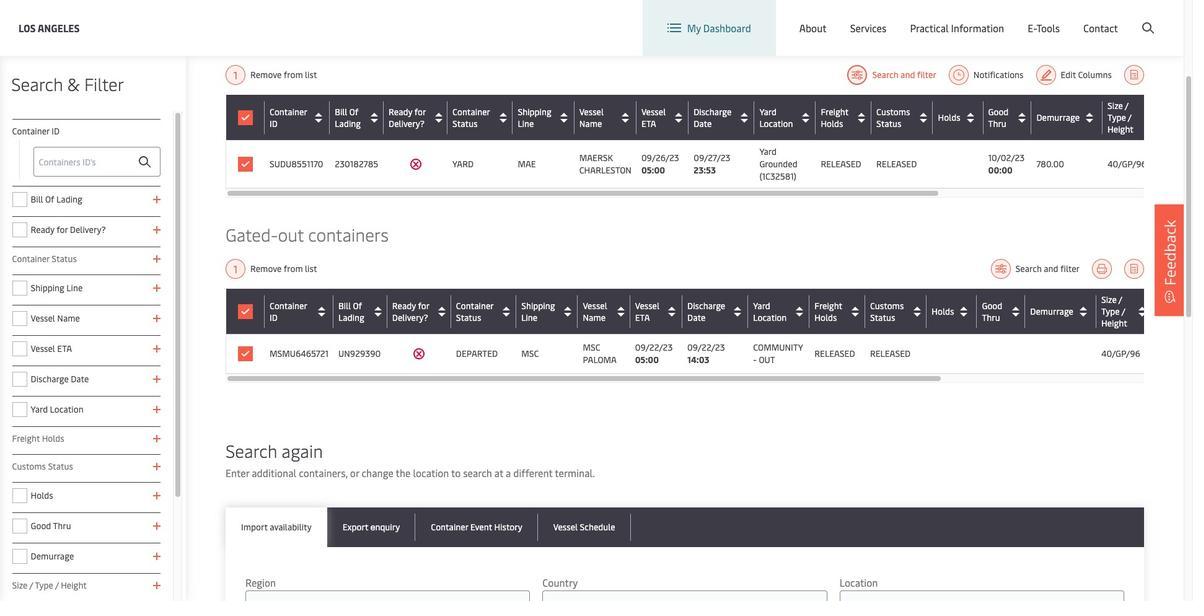 Task type: vqa. For each thing, say whether or not it's contained in the screenshot.
Services
yes



Task type: locate. For each thing, give the bounding box(es) containing it.
0 vertical spatial yard location
[[760, 106, 793, 129]]

0 vertical spatial discharge date button
[[694, 106, 752, 129]]

thru
[[989, 118, 1007, 129], [982, 312, 1001, 323], [53, 520, 71, 532]]

vessel eta button for gated-out containers
[[635, 300, 680, 323]]

e-tools button
[[1028, 0, 1060, 56]]

community
[[754, 342, 803, 353]]

customs status
[[877, 106, 911, 129], [871, 300, 904, 323], [12, 461, 73, 472]]

2 vertical spatial ready
[[392, 300, 416, 312]]

holds button for gated-out containers
[[932, 302, 974, 322]]

delivery?
[[389, 118, 425, 129], [70, 224, 106, 236], [392, 312, 428, 323]]

0 vertical spatial ready
[[389, 106, 413, 118]]

shipping line for gated-out containers
[[522, 300, 555, 323]]

notifications button
[[949, 65, 1024, 85]]

of up 230182785
[[350, 106, 359, 118]]

demurrage for gated-out containers
[[1031, 306, 1074, 317]]

for for gated-
[[418, 300, 429, 312]]

remove
[[251, 69, 282, 81], [251, 263, 282, 275]]

1 horizontal spatial filter
[[1061, 263, 1080, 275]]

vessel eta button
[[642, 106, 686, 129], [635, 300, 680, 323]]

and for gated out containers are moved to the table below after 3 days.
[[901, 69, 916, 81]]

enter
[[226, 466, 249, 480]]

1 horizontal spatial msc
[[583, 342, 600, 353]]

1 list from the top
[[305, 69, 317, 81]]

from for gated
[[284, 69, 303, 81]]

bill
[[335, 106, 347, 118], [31, 193, 43, 205], [339, 300, 351, 312]]

lading down containers id's text field
[[57, 193, 83, 205]]

holds button
[[938, 108, 981, 127], [932, 302, 974, 322]]

1 vertical spatial the
[[396, 466, 411, 480]]

1 vertical spatial discharge date
[[688, 300, 726, 323]]

1 vertical spatial 1
[[234, 262, 238, 276]]

tab list containing import availability
[[226, 508, 1145, 548]]

name
[[580, 118, 602, 129], [583, 312, 606, 323], [57, 313, 80, 324]]

my dashboard
[[688, 21, 751, 35]]

09/22/23 left 09/22/23 14:03
[[635, 342, 673, 353]]

shipping line for gated out containers are moved to the table below after 3 days.
[[518, 106, 552, 129]]

vessel eta for gated out containers are moved to the table below after 3 days.
[[642, 106, 666, 129]]

thru for gated out containers are moved to the table below after 3 days.
[[989, 118, 1007, 129]]

bill of lading button up 230182785
[[335, 106, 381, 129]]

discharge date button up 09/22/23 14:03
[[688, 300, 745, 323]]

export еnquiry button
[[327, 508, 416, 548]]

lading
[[335, 118, 361, 129], [57, 193, 83, 205], [339, 312, 364, 323]]

1 vertical spatial container status button
[[456, 300, 514, 323]]

2 vertical spatial size
[[12, 580, 28, 592]]

container id for gated-
[[270, 300, 307, 323]]

shipping line button for gated-out containers
[[522, 300, 575, 323]]

yard location button for gated-out containers
[[754, 300, 807, 323]]

ready for delivery? button for gated out containers are moved to the table below after 3 days.
[[389, 106, 445, 129]]

1 down gated-
[[234, 262, 238, 276]]

table
[[525, 29, 564, 52]]

vessel name button up maersk
[[580, 106, 634, 129]]

container
[[270, 106, 307, 118], [453, 106, 490, 118], [12, 125, 50, 137], [12, 253, 50, 265], [270, 300, 307, 312], [456, 300, 494, 312], [431, 521, 468, 533]]

1 vertical spatial type
[[1102, 306, 1120, 317]]

0 vertical spatial size / type / height button
[[1108, 100, 1154, 135]]

0 vertical spatial size
[[1108, 100, 1124, 112]]

not ready image for gated out containers are moved to the table below after 3 days.
[[410, 158, 422, 171]]

1 horizontal spatial and
[[1044, 263, 1059, 275]]

0 vertical spatial freight
[[821, 106, 849, 118]]

0 horizontal spatial search and filter
[[873, 69, 937, 81]]

0 vertical spatial height
[[1108, 123, 1134, 135]]

bill of lading
[[335, 106, 361, 129], [31, 193, 83, 205], [339, 300, 364, 323]]

2 vertical spatial yard location
[[31, 404, 84, 415]]

1 vertical spatial out
[[278, 223, 304, 246]]

1 09/22/23 from the left
[[635, 342, 673, 353]]

lading up 230182785
[[335, 118, 361, 129]]

0 horizontal spatial to
[[451, 466, 461, 480]]

bill of lading button up the un929390
[[339, 300, 384, 323]]

customs status button for gated out containers are moved to the table below after 3 days.
[[877, 106, 930, 129]]

09/22/23
[[635, 342, 673, 353], [688, 342, 725, 353]]

1 vertical spatial good thru button
[[982, 300, 1023, 323]]

good thru for gated out containers are moved to the table below after 3 days.
[[989, 106, 1009, 129]]

vessel eta button up 09/22/23 05:00
[[635, 300, 680, 323]]

2 list from the top
[[305, 263, 317, 275]]

shipping line
[[518, 106, 552, 129], [31, 282, 83, 294], [522, 300, 555, 323]]

0 vertical spatial discharge
[[694, 106, 732, 118]]

gated
[[226, 29, 271, 52]]

good thru button
[[989, 106, 1029, 129], [982, 300, 1023, 323]]

0 vertical spatial thru
[[989, 118, 1007, 129]]

freight holds button for gated-out containers
[[815, 300, 862, 323]]

-
[[754, 354, 757, 366]]

1 vertical spatial bill
[[31, 193, 43, 205]]

moved
[[419, 29, 471, 52]]

1 horizontal spatial search and filter button
[[991, 259, 1080, 279]]

yard
[[760, 106, 777, 118], [760, 146, 777, 157], [754, 300, 771, 312], [31, 404, 48, 415]]

at
[[495, 466, 504, 480]]

search and filter for gated out containers are moved to the table below after 3 days.
[[873, 69, 937, 81]]

1 vertical spatial and
[[1044, 263, 1059, 275]]

0 vertical spatial 05:00
[[642, 164, 665, 176]]

2 vertical spatial ready for delivery?
[[392, 300, 429, 323]]

09/22/23 up 14:03
[[688, 342, 725, 353]]

2 vertical spatial vessel eta
[[31, 343, 72, 355]]

out
[[275, 29, 301, 52], [278, 223, 304, 246]]

1 vertical spatial container id button
[[270, 300, 331, 323]]

not ready image
[[410, 158, 422, 171], [413, 348, 426, 360]]

1 from from the top
[[284, 69, 303, 81]]

discharge date button
[[694, 106, 752, 129], [688, 300, 745, 323]]

2 vertical spatial shipping line
[[522, 300, 555, 323]]

0 vertical spatial demurrage button
[[1037, 108, 1100, 127]]

out for gated-
[[278, 223, 304, 246]]

1 vertical spatial customs
[[871, 300, 904, 312]]

ready for delivery?
[[389, 106, 426, 129], [31, 224, 106, 236], [392, 300, 429, 323]]

0 vertical spatial remove
[[251, 69, 282, 81]]

bill for gated
[[335, 106, 347, 118]]

0 vertical spatial shipping line button
[[518, 106, 572, 129]]

remove from list down gated-out containers in the left of the page
[[251, 263, 317, 275]]

discharge date button up 09/27/23
[[694, 106, 752, 129]]

menu
[[1070, 11, 1096, 25]]

1 vertical spatial containers
[[308, 223, 389, 246]]

the right change
[[396, 466, 411, 480]]

0 vertical spatial the
[[496, 29, 521, 52]]

1 vertical spatial customs status
[[871, 300, 904, 323]]

msc inside msc paloma
[[583, 342, 600, 353]]

2 vertical spatial line
[[522, 312, 538, 323]]

0 vertical spatial lading
[[335, 118, 361, 129]]

customs
[[877, 106, 911, 118], [871, 300, 904, 312], [12, 461, 46, 472]]

container status
[[453, 106, 490, 129], [12, 253, 77, 265], [456, 300, 494, 323]]

1 vertical spatial size / type / height button
[[1102, 294, 1148, 329]]

remove down gated
[[251, 69, 282, 81]]

to left 'search'
[[451, 466, 461, 480]]

location
[[961, 11, 1000, 25], [760, 118, 793, 129], [754, 312, 787, 323], [50, 404, 84, 415], [840, 576, 878, 590]]

0 vertical spatial list
[[305, 69, 317, 81]]

container id for gated
[[270, 106, 307, 129]]

ready for gated
[[389, 106, 413, 118]]

09/27/23
[[694, 152, 731, 164]]

0 vertical spatial 40/gp/96
[[1108, 158, 1147, 170]]

05:00 inside 09/22/23 05:00
[[635, 354, 659, 366]]

1 vertical spatial good thru
[[982, 300, 1003, 323]]

height for gated out containers are moved to the table below after 3 days.
[[1108, 123, 1134, 135]]

1 remove from the top
[[251, 69, 282, 81]]

1 vertical spatial yard location button
[[754, 300, 807, 323]]

mae
[[518, 158, 536, 170]]

freight for gated out containers are moved to the table below after 3 days.
[[821, 106, 849, 118]]

vessel name button up msc paloma
[[583, 300, 627, 323]]

None checkbox
[[12, 192, 27, 207], [12, 281, 27, 296], [12, 342, 27, 357], [12, 372, 27, 387], [12, 489, 27, 504], [12, 519, 27, 534], [12, 192, 27, 207], [12, 281, 27, 296], [12, 342, 27, 357], [12, 372, 27, 387], [12, 489, 27, 504], [12, 519, 27, 534]]

remove from list down gated
[[251, 69, 317, 81]]

good thru button for gated out containers are moved to the table below after 3 days.
[[989, 106, 1029, 129]]

lading for gated-
[[339, 312, 364, 323]]

lading up the un929390
[[339, 312, 364, 323]]

1 vertical spatial eta
[[635, 312, 650, 323]]

2 vertical spatial demurrage
[[31, 551, 74, 562]]

freight holds button
[[821, 106, 869, 129], [815, 300, 862, 323]]

/
[[1125, 100, 1129, 112], [1128, 112, 1132, 123], [1119, 294, 1123, 306], [1122, 306, 1126, 317], [30, 580, 33, 592], [55, 580, 59, 592]]

10/02/23
[[989, 152, 1025, 164]]

size / type / height button
[[1108, 100, 1154, 135], [1102, 294, 1148, 329]]

1 vertical spatial customs status button
[[871, 300, 924, 323]]

edit columns button
[[1036, 65, 1112, 85]]

2 from from the top
[[284, 263, 303, 275]]

0 vertical spatial vessel eta button
[[642, 106, 686, 129]]

0 vertical spatial shipping line
[[518, 106, 552, 129]]

my
[[688, 21, 701, 35]]

line for gated-out containers
[[522, 312, 538, 323]]

2 vertical spatial bill
[[339, 300, 351, 312]]

the left table
[[496, 29, 521, 52]]

0 vertical spatial line
[[518, 118, 534, 129]]

yard
[[453, 158, 474, 170]]

1 vertical spatial discharge
[[688, 300, 726, 312]]

good for gated out containers are moved to the table below after 3 days.
[[989, 106, 1009, 118]]

id
[[270, 118, 278, 129], [52, 125, 60, 137], [270, 312, 278, 323]]

2 09/22/23 from the left
[[688, 342, 725, 353]]

05:00 down '09/26/23'
[[642, 164, 665, 176]]

yard location button up yard grounded (1c32581)
[[760, 106, 813, 129]]

1 vertical spatial holds button
[[932, 302, 974, 322]]

1 down gated
[[234, 68, 238, 82]]

1 1 from the top
[[234, 68, 238, 82]]

shipping for gated-out containers
[[522, 300, 555, 312]]

type for gated out containers are moved to the table below after 3 days.
[[1108, 112, 1127, 123]]

msc for msc paloma
[[583, 342, 600, 353]]

location
[[413, 466, 449, 480]]

2 remove from list from the top
[[251, 263, 317, 275]]

1 vertical spatial vessel eta
[[635, 300, 660, 323]]

remove for gated
[[251, 69, 282, 81]]

vessel inside tab list
[[554, 521, 578, 533]]

2 1 from the top
[[234, 262, 238, 276]]

1 vertical spatial size
[[1102, 294, 1117, 306]]

1 vertical spatial ready for delivery? button
[[392, 300, 448, 323]]

bill for gated-
[[339, 300, 351, 312]]

e-tools
[[1028, 21, 1060, 35]]

1 vertical spatial to
[[451, 466, 461, 480]]

discharge date button for gated out containers are moved to the table below after 3 days.
[[694, 106, 752, 129]]

2 vertical spatial for
[[418, 300, 429, 312]]

0 vertical spatial delivery?
[[389, 118, 425, 129]]

container status button up departed
[[456, 300, 514, 323]]

to right moved
[[475, 29, 492, 52]]

0 vertical spatial bill
[[335, 106, 347, 118]]

10/02/23 00:00
[[989, 152, 1025, 176]]

container id up 'sudu8551170'
[[270, 106, 307, 129]]

msc right departed
[[522, 348, 539, 360]]

05:00 right paloma
[[635, 354, 659, 366]]

container id up msmu6465721
[[270, 300, 307, 323]]

1 remove from list from the top
[[251, 69, 317, 81]]

schedule
[[580, 521, 616, 533]]

the inside search again enter additional containers, or change the location to search at a different terminal.
[[396, 466, 411, 480]]

container status button up yard
[[453, 106, 510, 129]]

good thru for gated-out containers
[[982, 300, 1003, 323]]

2 vertical spatial of
[[353, 300, 362, 312]]

05:00 inside 09/26/23 05:00
[[642, 164, 665, 176]]

0 vertical spatial container status
[[453, 106, 490, 129]]

2 vertical spatial discharge
[[31, 373, 69, 385]]

vessel name for gated-out containers
[[583, 300, 608, 323]]

&
[[67, 72, 80, 95]]

status
[[453, 118, 478, 129], [877, 118, 902, 129], [52, 253, 77, 265], [456, 312, 481, 323], [871, 312, 896, 323], [48, 461, 73, 472]]

vessel eta button up '09/26/23'
[[642, 106, 686, 129]]

ready for delivery? button
[[389, 106, 445, 129], [392, 300, 448, 323]]

1 vertical spatial bill of lading button
[[339, 300, 384, 323]]

eta
[[642, 118, 657, 129], [635, 312, 650, 323], [57, 343, 72, 355]]

0 vertical spatial type
[[1108, 112, 1127, 123]]

line for gated out containers are moved to the table below after 3 days.
[[518, 118, 534, 129]]

a
[[506, 466, 511, 480]]

line
[[518, 118, 534, 129], [67, 282, 83, 294], [522, 312, 538, 323]]

05:00 for gated out containers are moved to the table below after 3 days.
[[642, 164, 665, 176]]

0 vertical spatial customs status button
[[877, 106, 930, 129]]

bill of lading up 230182785
[[335, 106, 361, 129]]

shipping
[[518, 106, 552, 118], [31, 282, 65, 294], [522, 300, 555, 312]]

of
[[350, 106, 359, 118], [45, 193, 55, 205], [353, 300, 362, 312]]

09/22/23 for 05:00
[[635, 342, 673, 353]]

id up msmu6465721
[[270, 312, 278, 323]]

remove from list
[[251, 69, 317, 81], [251, 263, 317, 275]]

containers for gated-
[[308, 223, 389, 246]]

2 vertical spatial discharge date
[[31, 373, 89, 385]]

1 horizontal spatial 09/22/23
[[688, 342, 725, 353]]

00:00
[[989, 164, 1013, 176]]

0 vertical spatial good thru button
[[989, 106, 1029, 129]]

1 vertical spatial from
[[284, 263, 303, 275]]

container status for gated-
[[456, 300, 494, 323]]

not ready image left departed
[[413, 348, 426, 360]]

23:53
[[694, 164, 716, 176]]

sudu8551170
[[270, 158, 323, 170]]

2 vertical spatial shipping
[[522, 300, 555, 312]]

1 horizontal spatial search and filter
[[1016, 263, 1080, 275]]

0 vertical spatial not ready image
[[410, 158, 422, 171]]

discharge date
[[694, 106, 732, 129], [688, 300, 726, 323], [31, 373, 89, 385]]

for for gated
[[415, 106, 426, 118]]

vessel name for gated out containers are moved to the table below after 3 days.
[[580, 106, 604, 129]]

search and filter for gated-out containers
[[1016, 263, 1080, 275]]

msc
[[583, 342, 600, 353], [522, 348, 539, 360]]

search and filter button for gated-out containers
[[991, 259, 1080, 279]]

id up 'sudu8551170'
[[270, 118, 278, 129]]

0 vertical spatial demurrage
[[1037, 112, 1080, 123]]

2 container id button from the top
[[270, 300, 331, 323]]

containers
[[306, 29, 386, 52], [308, 223, 389, 246]]

1 vertical spatial lading
[[57, 193, 83, 205]]

bill of lading down containers id's text field
[[31, 193, 83, 205]]

event
[[471, 521, 492, 533]]

yard location button
[[760, 106, 813, 129], [754, 300, 807, 323]]

None checkbox
[[238, 110, 253, 125], [238, 157, 253, 172], [12, 223, 27, 237], [238, 304, 253, 319], [12, 311, 27, 326], [238, 347, 253, 362], [12, 402, 27, 417], [12, 549, 27, 564], [238, 110, 253, 125], [238, 157, 253, 172], [12, 223, 27, 237], [238, 304, 253, 319], [12, 311, 27, 326], [238, 347, 253, 362], [12, 402, 27, 417], [12, 549, 27, 564]]

ready for delivery? button for gated-out containers
[[392, 300, 448, 323]]

search inside search again enter additional containers, or change the location to search at a different terminal.
[[226, 439, 277, 463]]

0 vertical spatial good thru
[[989, 106, 1009, 129]]

customs status button
[[877, 106, 930, 129], [871, 300, 924, 323]]

1 for gated
[[234, 68, 238, 82]]

msc for msc
[[522, 348, 539, 360]]

1 vertical spatial demurrage button
[[1031, 302, 1094, 322]]

container id down search & filter
[[12, 125, 60, 137]]

customs status button for gated-out containers
[[871, 300, 924, 323]]

search and filter button for gated out containers are moved to the table below after 3 days.
[[848, 65, 937, 85]]

2 remove from the top
[[251, 263, 282, 275]]

1 vertical spatial freight
[[815, 300, 843, 312]]

0 vertical spatial for
[[415, 106, 426, 118]]

list for gated
[[305, 69, 317, 81]]

05:00 for gated-out containers
[[635, 354, 659, 366]]

of up the un929390
[[353, 300, 362, 312]]

bill of lading up the un929390
[[339, 300, 364, 323]]

container id button for gated-
[[270, 300, 331, 323]]

2 vertical spatial good
[[31, 520, 51, 532]]

container id button up msmu6465721
[[270, 300, 331, 323]]

1 container id button from the top
[[270, 106, 327, 129]]

demurrage button for gated-out containers
[[1031, 302, 1094, 322]]

0 vertical spatial customs
[[877, 106, 911, 118]]

yard location button up community on the bottom of the page
[[754, 300, 807, 323]]

remove from list for gated
[[251, 69, 317, 81]]

container event history button
[[416, 508, 538, 548]]

ready for delivery? for gated-
[[392, 300, 429, 323]]

0 vertical spatial yard location button
[[760, 106, 813, 129]]

msc up paloma
[[583, 342, 600, 353]]

grounded
[[760, 158, 798, 170]]

good thru
[[989, 106, 1009, 129], [982, 300, 1003, 323], [31, 520, 71, 532]]

tab list
[[226, 508, 1145, 548]]

0 vertical spatial filter
[[918, 69, 937, 81]]

country
[[543, 576, 578, 590]]

0 vertical spatial good
[[989, 106, 1009, 118]]

0 vertical spatial out
[[275, 29, 301, 52]]

not ready image left yard
[[410, 158, 422, 171]]

0 vertical spatial customs status
[[877, 106, 911, 129]]

0 vertical spatial from
[[284, 69, 303, 81]]

container id button up 'sudu8551170'
[[270, 106, 327, 129]]

not ready image for gated-out containers
[[413, 348, 426, 360]]

bill of lading for gated-
[[339, 300, 364, 323]]

maersk charleston
[[580, 152, 632, 176]]

0 vertical spatial 1
[[234, 68, 238, 82]]

maersk
[[580, 152, 613, 164]]

0 vertical spatial freight holds
[[821, 106, 849, 129]]

of down containers id's text field
[[45, 193, 55, 205]]

remove down gated-
[[251, 263, 282, 275]]

2 vertical spatial container status
[[456, 300, 494, 323]]

1 vertical spatial shipping line button
[[522, 300, 575, 323]]



Task type: describe. For each thing, give the bounding box(es) containing it.
id for gated
[[270, 118, 278, 129]]

2 vertical spatial customs
[[12, 461, 46, 472]]

import availability
[[241, 521, 312, 533]]

demurrage button for gated out containers are moved to the table below after 3 days.
[[1037, 108, 1100, 127]]

Containers ID's text field
[[33, 147, 161, 177]]

charleston
[[580, 164, 632, 176]]

1 horizontal spatial to
[[475, 29, 492, 52]]

edit columns
[[1061, 69, 1112, 81]]

search
[[463, 466, 492, 480]]

id for gated-
[[270, 312, 278, 323]]

vessel schedule
[[554, 521, 616, 533]]

shipping line button for gated out containers are moved to the table below after 3 days.
[[518, 106, 572, 129]]

name for gated out containers are moved to the table below after 3 days.
[[580, 118, 602, 129]]

community - out
[[754, 342, 803, 366]]

freight holds for gated out containers are moved to the table below after 3 days.
[[821, 106, 849, 129]]

vessel name button for gated-out containers
[[583, 300, 627, 323]]

practical information button
[[911, 0, 1005, 56]]

paloma
[[583, 354, 617, 366]]

to inside search again enter additional containers, or change the location to search at a different terminal.
[[451, 466, 461, 480]]

yard location for gated-out containers
[[754, 300, 787, 323]]

discharge date button for gated-out containers
[[688, 300, 745, 323]]

los angeles link
[[19, 20, 80, 36]]

tools
[[1037, 21, 1060, 35]]

search again enter additional containers, or change the location to search at a different terminal.
[[226, 439, 595, 480]]

different
[[514, 466, 553, 480]]

1 vertical spatial of
[[45, 193, 55, 205]]

discharge date for gated out containers are moved to the table below after 3 days.
[[694, 106, 732, 129]]

container event history
[[431, 521, 523, 533]]

e-
[[1028, 21, 1037, 35]]

import
[[241, 521, 268, 533]]

notifications
[[974, 69, 1024, 81]]

09/27/23 23:53
[[694, 152, 731, 176]]

size / type / height button for gated-out containers
[[1102, 294, 1148, 329]]

2 vertical spatial date
[[71, 373, 89, 385]]

eta for gated-out containers
[[635, 312, 650, 323]]

40/gp/96 for gated-out containers
[[1102, 348, 1141, 360]]

ready for delivery? for gated
[[389, 106, 426, 129]]

2 vertical spatial size / type / height
[[12, 580, 87, 592]]

container status button for gated out containers are moved to the table below after 3 days.
[[453, 106, 510, 129]]

los
[[19, 21, 36, 34]]

40/gp/96 for gated out containers are moved to the table below after 3 days.
[[1108, 158, 1147, 170]]

vessel eta button for gated out containers are moved to the table below after 3 days.
[[642, 106, 686, 129]]

filter for gated-out containers
[[1061, 263, 1080, 275]]

discharge for gated out containers are moved to the table below after 3 days.
[[694, 106, 732, 118]]

additional
[[252, 466, 297, 480]]

1 vertical spatial for
[[57, 224, 68, 236]]

feedback button
[[1155, 205, 1186, 316]]

filter
[[84, 72, 124, 95]]

remove for gated-
[[251, 263, 282, 275]]

date for gated out containers are moved to the table below after 3 days.
[[694, 118, 712, 129]]

type for gated-out containers
[[1102, 306, 1120, 317]]

customs for gated-out containers
[[871, 300, 904, 312]]

2 vertical spatial freight
[[12, 433, 40, 445]]

yard location button for gated out containers are moved to the table below after 3 days.
[[760, 106, 813, 129]]

2 vertical spatial thru
[[53, 520, 71, 532]]

containers,
[[299, 466, 348, 480]]

bill of lading for gated
[[335, 106, 361, 129]]

of for gated
[[350, 106, 359, 118]]

14:03
[[688, 354, 710, 366]]

msc paloma
[[583, 342, 617, 366]]

container status for gated
[[453, 106, 490, 129]]

2 vertical spatial height
[[61, 580, 87, 592]]

shipping for gated out containers are moved to the table below after 3 days.
[[518, 106, 552, 118]]

vessel eta for gated-out containers
[[635, 300, 660, 323]]

container inside container event history button
[[431, 521, 468, 533]]

1 for gated-
[[234, 262, 238, 276]]

2 vertical spatial eta
[[57, 343, 72, 355]]

information
[[952, 21, 1005, 35]]

height for gated-out containers
[[1102, 317, 1128, 329]]

from for gated-
[[284, 263, 303, 275]]

again
[[282, 439, 323, 463]]

columns
[[1079, 69, 1112, 81]]

change
[[362, 466, 394, 480]]

contact button
[[1084, 0, 1119, 56]]

about button
[[800, 0, 827, 56]]

09/26/23
[[642, 152, 679, 164]]

(1c32581)
[[760, 171, 797, 182]]

history
[[494, 521, 523, 533]]

about
[[800, 21, 827, 35]]

are
[[391, 29, 415, 52]]

ready for gated-
[[392, 300, 416, 312]]

1 vertical spatial shipping line
[[31, 282, 83, 294]]

name for gated-out containers
[[583, 312, 606, 323]]

feedback
[[1160, 220, 1181, 286]]

customs status for gated-out containers
[[871, 300, 904, 323]]

09/22/23 05:00
[[635, 342, 673, 366]]

out for gated
[[275, 29, 301, 52]]

gated-
[[226, 223, 278, 246]]

search & filter
[[11, 72, 124, 95]]

1 vertical spatial shipping
[[31, 282, 65, 294]]

angeles
[[38, 21, 80, 34]]

practical information
[[911, 21, 1005, 35]]

filter for gated out containers are moved to the table below after 3 days.
[[918, 69, 937, 81]]

global
[[1039, 11, 1068, 25]]

size for gated out containers are moved to the table below after 3 days.
[[1108, 100, 1124, 112]]

size / type / height button for gated out containers are moved to the table below after 3 days.
[[1108, 100, 1154, 135]]

good for gated-out containers
[[982, 300, 1003, 312]]

1 vertical spatial ready for delivery?
[[31, 224, 106, 236]]

09/22/23 for 14:03
[[688, 342, 725, 353]]

services
[[851, 21, 887, 35]]

gated out containers are moved to the table below after 3 days.
[[226, 29, 713, 52]]

days.
[[675, 29, 713, 52]]

global menu button
[[1012, 0, 1108, 37]]

bill of lading button for gated-
[[339, 300, 384, 323]]

delivery? for gated-
[[392, 312, 428, 323]]

780.00
[[1037, 158, 1065, 170]]

switch
[[929, 11, 959, 25]]

id down search & filter
[[52, 125, 60, 137]]

and for gated-out containers
[[1044, 263, 1059, 275]]

2 vertical spatial type
[[35, 580, 54, 592]]

2 vertical spatial customs status
[[12, 461, 73, 472]]

freight for gated-out containers
[[815, 300, 843, 312]]

export еnquiry
[[343, 521, 400, 533]]

containers for gated
[[306, 29, 386, 52]]

еnquiry
[[371, 521, 400, 533]]

date for gated-out containers
[[688, 312, 706, 323]]

2 vertical spatial freight holds
[[12, 433, 65, 445]]

dashboard
[[704, 21, 751, 35]]

demurrage for gated out containers are moved to the table below after 3 days.
[[1037, 112, 1080, 123]]

services button
[[851, 0, 887, 56]]

size / type / height for gated out containers are moved to the table below after 3 days.
[[1108, 100, 1134, 135]]

contact
[[1084, 21, 1119, 35]]

230182785
[[335, 158, 378, 170]]

discharge for gated-out containers
[[688, 300, 726, 312]]

yard grounded (1c32581)
[[760, 146, 798, 182]]

switch location
[[929, 11, 1000, 25]]

1 horizontal spatial the
[[496, 29, 521, 52]]

09/26/23 05:00
[[642, 152, 679, 176]]

departed
[[456, 348, 498, 360]]

freight holds for gated-out containers
[[815, 300, 843, 323]]

3
[[661, 29, 671, 52]]

export
[[343, 521, 369, 533]]

region
[[246, 576, 276, 590]]

container status button for gated-out containers
[[456, 300, 514, 323]]

global menu
[[1039, 11, 1096, 25]]

good thru button for gated-out containers
[[982, 300, 1023, 323]]

2 vertical spatial good thru
[[31, 520, 71, 532]]

container id button for gated
[[270, 106, 327, 129]]

availability
[[270, 521, 312, 533]]

1 vertical spatial container status
[[12, 253, 77, 265]]

my dashboard button
[[668, 0, 751, 56]]

switch location button
[[910, 11, 1000, 25]]

bill of lading button for gated
[[335, 106, 381, 129]]

los angeles
[[19, 21, 80, 34]]

1 vertical spatial delivery?
[[70, 224, 106, 236]]

1 vertical spatial bill of lading
[[31, 193, 83, 205]]

customs for gated out containers are moved to the table below after 3 days.
[[877, 106, 911, 118]]

1 vertical spatial ready
[[31, 224, 55, 236]]

un929390
[[339, 348, 381, 360]]

after
[[619, 29, 656, 52]]

size for gated-out containers
[[1102, 294, 1117, 306]]

size / type / height for gated-out containers
[[1102, 294, 1128, 329]]

vessel name button for gated out containers are moved to the table below after 3 days.
[[580, 106, 634, 129]]

below
[[569, 29, 615, 52]]

delivery? for gated
[[389, 118, 425, 129]]

lading for gated
[[335, 118, 361, 129]]

yard location for gated out containers are moved to the table below after 3 days.
[[760, 106, 793, 129]]

discharge date for gated-out containers
[[688, 300, 726, 323]]

1 vertical spatial line
[[67, 282, 83, 294]]

out
[[759, 354, 775, 366]]

yard inside yard grounded (1c32581)
[[760, 146, 777, 157]]

or
[[350, 466, 359, 480]]

edit
[[1061, 69, 1076, 81]]

of for gated-
[[353, 300, 362, 312]]



